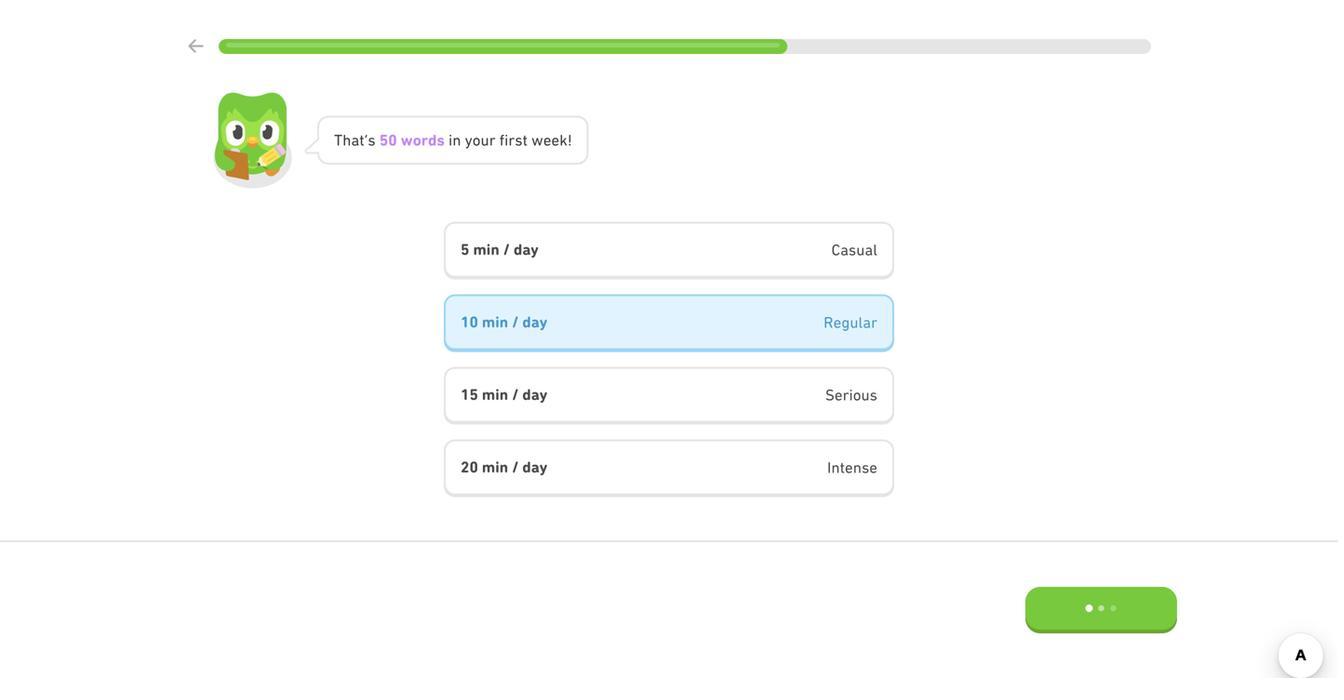 Task type: describe. For each thing, give the bounding box(es) containing it.
w for o
[[401, 131, 413, 149]]

!
[[568, 131, 572, 149]]

day for 5 min / day
[[514, 240, 539, 259]]

1 vertical spatial 5
[[461, 240, 470, 259]]

day for 15 min / day
[[523, 386, 548, 404]]

min for 10
[[482, 313, 508, 331]]

20
[[461, 458, 478, 476]]

2 r from the left
[[489, 131, 496, 149]]

'
[[365, 131, 368, 149]]

d
[[428, 131, 437, 149]]

day for 20 min / day
[[523, 458, 548, 476]]

min for 5
[[473, 240, 500, 259]]

0
[[388, 131, 397, 149]]

s inside 't h a t ' s 5 0'
[[368, 131, 376, 149]]

5 min / day
[[461, 240, 539, 259]]

1 e from the left
[[543, 131, 552, 149]]

10 min / day
[[461, 313, 548, 331]]

t h a t ' s 5 0
[[334, 131, 397, 149]]

2 s from the left
[[437, 131, 445, 149]]

k
[[560, 131, 568, 149]]

/ for 15 min / day
[[512, 386, 519, 404]]

w o r d s
[[401, 131, 445, 149]]

2 o from the left
[[473, 131, 481, 149]]

3 s from the left
[[515, 131, 523, 149]]

day for 10 min / day
[[523, 313, 548, 331]]

/ for 5 min / day
[[503, 240, 510, 259]]

a
[[351, 131, 360, 149]]

15 min / day
[[461, 386, 548, 404]]

min for 15
[[482, 386, 508, 404]]



Task type: vqa. For each thing, say whether or not it's contained in the screenshot.
top 5
yes



Task type: locate. For each thing, give the bounding box(es) containing it.
2 e from the left
[[552, 131, 560, 149]]

e left k
[[543, 131, 552, 149]]

1 o from the left
[[413, 131, 421, 149]]

u
[[481, 131, 489, 149]]

w right "f i r s t"
[[532, 131, 543, 149]]

o right n
[[473, 131, 481, 149]]

i right u at the top left
[[505, 131, 509, 149]]

e left !
[[552, 131, 560, 149]]

0 horizontal spatial 5
[[380, 131, 388, 149]]

5 right '
[[380, 131, 388, 149]]

/ right 15
[[512, 386, 519, 404]]

min up '10' on the left
[[473, 240, 500, 259]]

f i r s t
[[500, 131, 528, 149]]

1 horizontal spatial s
[[437, 131, 445, 149]]

s left n
[[437, 131, 445, 149]]

y
[[465, 131, 473, 149]]

/ for 20 min / day
[[512, 458, 519, 476]]

1 horizontal spatial t
[[523, 131, 528, 149]]

t right the "f"
[[523, 131, 528, 149]]

s
[[368, 131, 376, 149], [437, 131, 445, 149], [515, 131, 523, 149]]

/ up 10 min / day
[[503, 240, 510, 259]]

s right the "f"
[[515, 131, 523, 149]]

progress bar
[[219, 39, 1152, 54]]

min right 15
[[482, 386, 508, 404]]

n
[[453, 131, 461, 149]]

day right 15
[[523, 386, 548, 404]]

min right 20
[[482, 458, 508, 476]]

0 horizontal spatial s
[[368, 131, 376, 149]]

2 i from the left
[[505, 131, 509, 149]]

0 vertical spatial 5
[[380, 131, 388, 149]]

h
[[343, 131, 351, 149]]

1 r from the left
[[421, 131, 428, 149]]

intense
[[828, 459, 878, 476]]

0 horizontal spatial r
[[421, 131, 428, 149]]

w e e k !
[[532, 131, 572, 149]]

1 horizontal spatial o
[[473, 131, 481, 149]]

0 horizontal spatial i
[[449, 131, 453, 149]]

0 horizontal spatial w
[[401, 131, 413, 149]]

t inside 't h a t ' s 5 0'
[[360, 131, 365, 149]]

2 w from the left
[[532, 131, 543, 149]]

o left d
[[413, 131, 421, 149]]

3 r from the left
[[509, 131, 515, 149]]

5 up '10' on the left
[[461, 240, 470, 259]]

1 i from the left
[[449, 131, 453, 149]]

r for o
[[421, 131, 428, 149]]

0 horizontal spatial o
[[413, 131, 421, 149]]

day
[[514, 240, 539, 259], [523, 313, 548, 331], [523, 386, 548, 404], [523, 458, 548, 476]]

2 horizontal spatial s
[[515, 131, 523, 149]]

/ for 10 min / day
[[512, 313, 519, 331]]

day right '10' on the left
[[523, 313, 548, 331]]

w for e
[[532, 131, 543, 149]]

min for 20
[[482, 458, 508, 476]]

5
[[380, 131, 388, 149], [461, 240, 470, 259]]

w
[[401, 131, 413, 149], [532, 131, 543, 149]]

/
[[503, 240, 510, 259], [512, 313, 519, 331], [512, 386, 519, 404], [512, 458, 519, 476]]

2 horizontal spatial r
[[509, 131, 515, 149]]

t
[[334, 131, 343, 149]]

day up 10 min / day
[[514, 240, 539, 259]]

1 t from the left
[[360, 131, 365, 149]]

1 s from the left
[[368, 131, 376, 149]]

e
[[543, 131, 552, 149], [552, 131, 560, 149]]

min right '10' on the left
[[482, 313, 508, 331]]

serious
[[826, 386, 878, 404]]

r for i
[[509, 131, 515, 149]]

i n y o u r
[[449, 131, 496, 149]]

r left the "f"
[[489, 131, 496, 149]]

day right 20
[[523, 458, 548, 476]]

casual
[[832, 241, 878, 259]]

r right 0
[[421, 131, 428, 149]]

10
[[461, 313, 478, 331]]

f
[[500, 131, 505, 149]]

min
[[473, 240, 500, 259], [482, 313, 508, 331], [482, 386, 508, 404], [482, 458, 508, 476]]

s right a on the top left of page
[[368, 131, 376, 149]]

1 w from the left
[[401, 131, 413, 149]]

1 horizontal spatial w
[[532, 131, 543, 149]]

r
[[421, 131, 428, 149], [489, 131, 496, 149], [509, 131, 515, 149]]

i
[[449, 131, 453, 149], [505, 131, 509, 149]]

1 horizontal spatial 5
[[461, 240, 470, 259]]

i right d
[[449, 131, 453, 149]]

w right 0
[[401, 131, 413, 149]]

r right the "f"
[[509, 131, 515, 149]]

t right h
[[360, 131, 365, 149]]

0 horizontal spatial t
[[360, 131, 365, 149]]

1 horizontal spatial i
[[505, 131, 509, 149]]

t
[[360, 131, 365, 149], [523, 131, 528, 149]]

15
[[461, 386, 478, 404]]

2 t from the left
[[523, 131, 528, 149]]

regular
[[824, 314, 878, 331]]

/ right '10' on the left
[[512, 313, 519, 331]]

20 min / day
[[461, 458, 548, 476]]

None radio
[[444, 222, 895, 280], [444, 294, 895, 352], [444, 367, 895, 425], [444, 440, 895, 497], [444, 222, 895, 280], [444, 294, 895, 352], [444, 367, 895, 425], [444, 440, 895, 497]]

1 horizontal spatial r
[[489, 131, 496, 149]]

o
[[413, 131, 421, 149], [473, 131, 481, 149]]

/ right 20
[[512, 458, 519, 476]]



